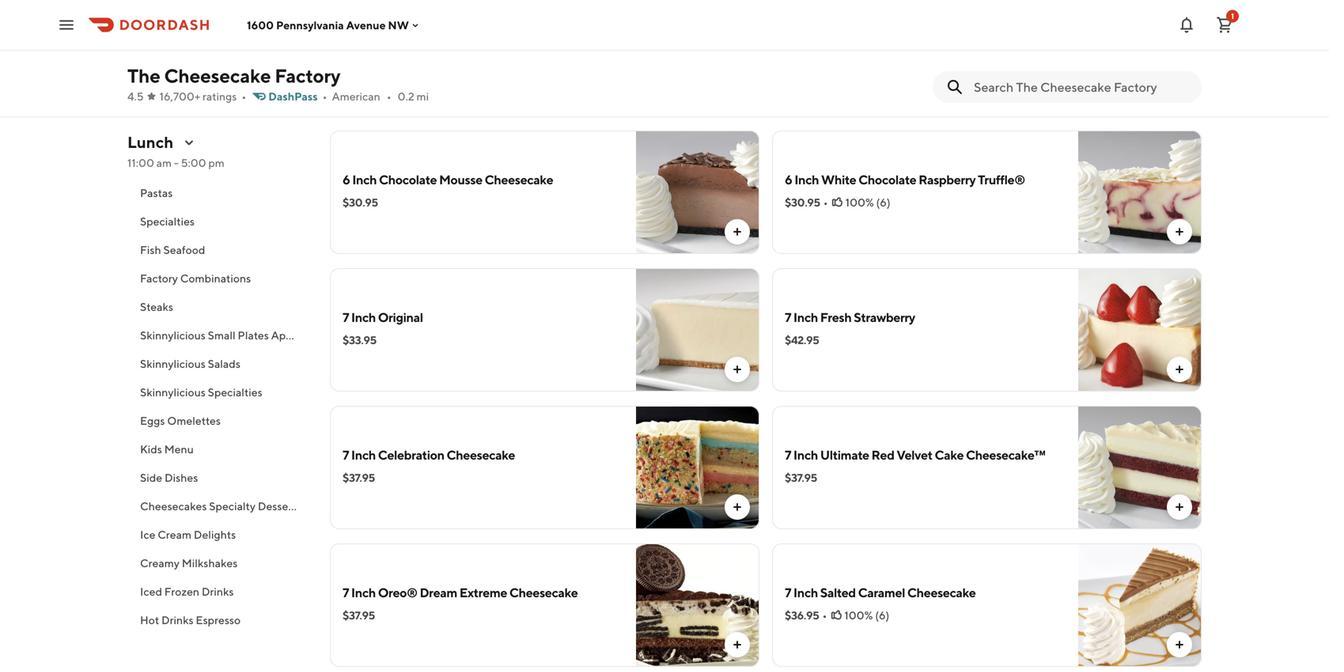 Task type: describe. For each thing, give the bounding box(es) containing it.
$37.95 for 7 inch celebration cheesecake
[[343, 471, 375, 484]]

1600 pennsylvania avenue nw button
[[247, 18, 422, 31]]

pastas button
[[127, 179, 311, 207]]

side
[[140, 471, 162, 484]]

inch for 6 inch chocolate mousse cheesecake
[[352, 172, 377, 187]]

• for $30.95 •
[[824, 196, 828, 209]]

kids menu
[[140, 443, 194, 456]]

7 inch oreo® dream extreme cheesecake image
[[636, 544, 760, 667]]

menus image
[[183, 136, 196, 149]]

7 for 7 inch celebration cheesecake
[[343, 448, 349, 463]]

$30.95 •
[[785, 196, 828, 209]]

factory combinations
[[140, 272, 251, 285]]

cream
[[158, 528, 192, 541]]

6 inch white chocolate raspberry truffle®
[[785, 172, 1025, 187]]

salted
[[820, 585, 856, 600]]

velvet
[[897, 448, 933, 463]]

7 inch fresh strawberry
[[785, 310, 915, 325]]

am
[[156, 156, 172, 169]]

hot
[[140, 614, 159, 627]]

notification bell image
[[1178, 15, 1197, 34]]

(6) for chocolate
[[876, 196, 891, 209]]

$30.95 for $30.95 •
[[785, 196, 820, 209]]

add item to cart image for 6 inch white chocolate raspberry truffle®
[[1174, 226, 1186, 238]]

100% (6) for caramel
[[845, 609, 890, 622]]

$33.95
[[343, 334, 377, 347]]

strawberry for 7 inch fresh strawberry
[[854, 310, 915, 325]]

skinnylicious salads
[[140, 357, 241, 370]]

7 inch salted caramel cheesecake
[[785, 585, 976, 600]]

avenue
[[346, 18, 386, 31]]

1 items, open order cart image
[[1216, 15, 1235, 34]]

ice cream delights button
[[127, 521, 311, 549]]

frozen
[[164, 585, 199, 598]]

fresh for 6
[[821, 34, 853, 49]]

american • 0.2 mi
[[332, 90, 429, 103]]

100% for caramel
[[845, 609, 873, 622]]

16,700+
[[160, 90, 200, 103]]

appetizers
[[271, 329, 326, 342]]

inch for 6 inch fresh strawberry
[[795, 34, 819, 49]]

ice
[[140, 528, 155, 541]]

skinnylicious for skinnylicious salads
[[140, 357, 206, 370]]

side dishes button
[[127, 464, 311, 492]]

of
[[368, 34, 380, 49]]

inch for 7 inch ultimate red velvet cake cheesecake™
[[794, 448, 818, 463]]

skinnylicious small plates appetizers button
[[127, 321, 326, 350]]

2 chocolate from the left
[[859, 172, 917, 187]]

6 inch fresh strawberry
[[785, 34, 916, 49]]

pastas
[[140, 186, 173, 199]]

fish seafood button
[[127, 236, 311, 264]]

hot drinks espresso button
[[127, 606, 311, 635]]

strawberry for 6 inch fresh strawberry
[[855, 34, 916, 49]]

1 button
[[1209, 9, 1241, 41]]

4.5
[[127, 90, 144, 103]]

1600
[[247, 18, 274, 31]]

add item to cart image for 7 inch oreo® dream extreme cheesecake
[[731, 639, 744, 651]]

cheesecake up ratings
[[164, 64, 271, 87]]

red
[[872, 448, 895, 463]]

extreme
[[460, 585, 507, 600]]

fish
[[140, 243, 161, 256]]

plates
[[238, 329, 269, 342]]

truffle®
[[978, 172, 1025, 187]]

fish seafood
[[140, 243, 205, 256]]

sandwiches
[[231, 158, 291, 171]]

ice cream delights
[[140, 528, 236, 541]]

skinnylicious for skinnylicious specialties
[[140, 386, 206, 399]]

mi
[[417, 90, 429, 103]]

7 inch fresh strawberry image
[[1079, 268, 1202, 392]]

delights
[[194, 528, 236, 541]]

• for dashpass •
[[323, 90, 327, 103]]

$36.95
[[785, 609, 819, 622]]

7 inch original
[[343, 310, 423, 325]]

tray of tiramisu cake image
[[636, 0, 760, 116]]

7 inch celebration cheesecake
[[343, 448, 515, 463]]

add item to cart image for 7 inch original
[[731, 363, 744, 376]]

• for american • 0.2 mi
[[387, 90, 391, 103]]

7 inch ultimate red velvet cake cheesecake™ image
[[1079, 406, 1202, 529]]

0 vertical spatial cake
[[432, 34, 461, 49]]

cheesecake™
[[966, 448, 1046, 463]]

combinations
[[180, 272, 251, 285]]

cheesecakes specialty desserts button
[[127, 492, 311, 521]]

add item to cart image for 7 inch celebration cheesecake
[[731, 501, 744, 514]]

skinnylicious for skinnylicious small plates appetizers
[[140, 329, 206, 342]]

inch for 6 inch white chocolate raspberry truffle®
[[795, 172, 819, 187]]

1
[[1231, 11, 1235, 21]]

milkshakes
[[182, 557, 238, 570]]

eggs omelettes
[[140, 414, 221, 427]]

inch for 7 inch celebration cheesecake
[[351, 448, 376, 463]]

iced
[[140, 585, 162, 598]]

lunch
[[127, 133, 173, 152]]

7 inch original image
[[636, 268, 760, 392]]

7 inch salted caramel cheesecake image
[[1079, 544, 1202, 667]]

0 vertical spatial factory
[[275, 64, 341, 87]]

inch for 7 inch fresh strawberry
[[794, 310, 818, 325]]

11:00 am - 5:00 pm
[[127, 156, 225, 169]]

cheesecake right celebration
[[447, 448, 515, 463]]

eggs
[[140, 414, 165, 427]]

11:00
[[127, 156, 154, 169]]

skinnylicious small plates appetizers
[[140, 329, 326, 342]]

original
[[378, 310, 423, 325]]

add item to cart image for 7 inch salted caramel cheesecake
[[1174, 639, 1186, 651]]

small
[[208, 329, 236, 342]]

iced frozen drinks
[[140, 585, 234, 598]]

inch for 7 inch salted caramel cheesecake
[[794, 585, 818, 600]]

glamburgers and sandwiches button
[[127, 150, 311, 179]]

16,700+ ratings •
[[160, 90, 246, 103]]

factory combinations button
[[127, 264, 311, 293]]



Task type: locate. For each thing, give the bounding box(es) containing it.
steaks button
[[127, 293, 311, 321]]

1 $30.95 from the left
[[343, 196, 378, 209]]

dishes
[[165, 471, 198, 484]]

0.2
[[398, 90, 414, 103]]

2 skinnylicious from the top
[[140, 357, 206, 370]]

7 for 7 inch oreo® dream extreme cheesecake
[[343, 585, 349, 600]]

specialties button
[[127, 207, 311, 236]]

fresh for 7
[[820, 310, 852, 325]]

glamburgers and sandwiches
[[140, 158, 291, 171]]

1 vertical spatial fresh
[[820, 310, 852, 325]]

7 up '$33.95'
[[343, 310, 349, 325]]

add item to cart image
[[1174, 363, 1186, 376], [1174, 501, 1186, 514]]

side dishes
[[140, 471, 198, 484]]

nw
[[388, 18, 409, 31]]

drinks
[[202, 585, 234, 598], [161, 614, 194, 627]]

• down the cheesecake factory
[[242, 90, 246, 103]]

specialties inside "button"
[[140, 215, 195, 228]]

menu
[[164, 443, 194, 456]]

kids menu button
[[127, 435, 311, 464]]

tiramisu
[[382, 34, 429, 49]]

chocolate left mousse
[[379, 172, 437, 187]]

• left 0.2
[[387, 90, 391, 103]]

cake right tiramisu
[[432, 34, 461, 49]]

0 vertical spatial add item to cart image
[[1174, 363, 1186, 376]]

specialties up fish seafood at the top left of page
[[140, 215, 195, 228]]

6 inch chocolate mousse cheesecake image
[[636, 131, 760, 254]]

specialties down salads
[[208, 386, 262, 399]]

specialty
[[209, 500, 256, 513]]

and
[[208, 158, 229, 171]]

1 vertical spatial (6)
[[875, 609, 890, 622]]

drinks right hot
[[161, 614, 194, 627]]

$30.95 for $30.95
[[343, 196, 378, 209]]

0 vertical spatial skinnylicious
[[140, 329, 206, 342]]

1600 pennsylvania avenue nw
[[247, 18, 409, 31]]

omelettes
[[167, 414, 221, 427]]

7 inch ultimate red velvet cake cheesecake™
[[785, 448, 1046, 463]]

steaks
[[140, 300, 173, 313]]

drinks inside button
[[161, 614, 194, 627]]

kids
[[140, 443, 162, 456]]

cheesecake
[[164, 64, 271, 87], [485, 172, 553, 187], [447, 448, 515, 463], [510, 585, 578, 600], [908, 585, 976, 600]]

skinnylicious specialties
[[140, 386, 262, 399]]

cheesecake right the caramel
[[908, 585, 976, 600]]

1 horizontal spatial chocolate
[[859, 172, 917, 187]]

drinks down "creamy milkshakes" button
[[202, 585, 234, 598]]

1 vertical spatial specialties
[[208, 386, 262, 399]]

-
[[174, 156, 179, 169]]

1 horizontal spatial drinks
[[202, 585, 234, 598]]

6 inch chocolate mousse cheesecake
[[343, 172, 553, 187]]

1 vertical spatial 100%
[[845, 609, 873, 622]]

100% down white
[[846, 196, 874, 209]]

100% down salted
[[845, 609, 873, 622]]

Item Search search field
[[974, 78, 1189, 96]]

cake
[[432, 34, 461, 49], [935, 448, 964, 463]]

6 for 6 inch fresh strawberry
[[785, 34, 792, 49]]

2 $30.95 from the left
[[785, 196, 820, 209]]

hot drinks espresso
[[140, 614, 241, 627]]

1 vertical spatial strawberry
[[854, 310, 915, 325]]

1 skinnylicious from the top
[[140, 329, 206, 342]]

7 left oreo®
[[343, 585, 349, 600]]

6 inch white chocolate raspberry truffle® image
[[1079, 131, 1202, 254]]

mousse
[[439, 172, 483, 187]]

factory up 'steaks'
[[140, 272, 178, 285]]

7 for 7 inch fresh strawberry
[[785, 310, 791, 325]]

3 skinnylicious from the top
[[140, 386, 206, 399]]

1 vertical spatial factory
[[140, 272, 178, 285]]

(6) down the 6 inch white chocolate raspberry truffle®
[[876, 196, 891, 209]]

$37.95 for 7 inch oreo® dream extreme cheesecake
[[343, 609, 375, 622]]

0 vertical spatial fresh
[[821, 34, 853, 49]]

creamy milkshakes button
[[127, 549, 311, 578]]

7 for 7 inch ultimate red velvet cake cheesecake™
[[785, 448, 791, 463]]

ultimate
[[820, 448, 869, 463]]

white
[[821, 172, 856, 187]]

2 add item to cart image from the top
[[1174, 501, 1186, 514]]

$42.95
[[785, 334, 819, 347]]

eggs omelettes button
[[127, 407, 311, 435]]

raspberry
[[919, 172, 976, 187]]

cheesecakes
[[140, 500, 207, 513]]

0 vertical spatial 100% (6)
[[846, 196, 891, 209]]

6 inch fresh strawberry image
[[1079, 0, 1202, 116]]

skinnylicious up the skinnylicious specialties
[[140, 357, 206, 370]]

1 vertical spatial drinks
[[161, 614, 194, 627]]

100% for chocolate
[[846, 196, 874, 209]]

0 horizontal spatial factory
[[140, 272, 178, 285]]

7 left celebration
[[343, 448, 349, 463]]

100% (6) down white
[[846, 196, 891, 209]]

oreo®
[[378, 585, 418, 600]]

chocolate right white
[[859, 172, 917, 187]]

100% (6) down 7 inch salted caramel cheesecake
[[845, 609, 890, 622]]

factory inside 'button'
[[140, 272, 178, 285]]

1 vertical spatial add item to cart image
[[1174, 501, 1186, 514]]

factory up dashpass •
[[275, 64, 341, 87]]

desserts
[[258, 500, 301, 513]]

• right the $36.95 on the right of the page
[[823, 609, 827, 622]]

factory
[[275, 64, 341, 87], [140, 272, 178, 285]]

7 up the '$42.95'
[[785, 310, 791, 325]]

caramel
[[858, 585, 905, 600]]

strawberry
[[855, 34, 916, 49], [854, 310, 915, 325]]

pm
[[208, 156, 225, 169]]

specialties inside button
[[208, 386, 262, 399]]

1 vertical spatial 100% (6)
[[845, 609, 890, 622]]

•
[[242, 90, 246, 103], [323, 90, 327, 103], [387, 90, 391, 103], [824, 196, 828, 209], [823, 609, 827, 622]]

1 vertical spatial cake
[[935, 448, 964, 463]]

add item to cart image for 7 inch fresh strawberry
[[1174, 363, 1186, 376]]

espresso
[[196, 614, 241, 627]]

seafood
[[163, 243, 205, 256]]

7 inch celebration cheesecake image
[[636, 406, 760, 529]]

1 horizontal spatial factory
[[275, 64, 341, 87]]

0 horizontal spatial drinks
[[161, 614, 194, 627]]

$37.95
[[343, 471, 375, 484], [785, 471, 817, 484], [343, 609, 375, 622]]

100% (6) for chocolate
[[846, 196, 891, 209]]

skinnylicious down 'steaks'
[[140, 329, 206, 342]]

1 horizontal spatial $30.95
[[785, 196, 820, 209]]

dream
[[420, 585, 457, 600]]

skinnylicious salads button
[[127, 350, 311, 378]]

• down white
[[824, 196, 828, 209]]

6
[[785, 34, 792, 49], [343, 172, 350, 187], [785, 172, 792, 187]]

the
[[127, 64, 160, 87]]

7 for 7 inch salted caramel cheesecake
[[785, 585, 791, 600]]

glamburgers
[[140, 158, 206, 171]]

0 vertical spatial drinks
[[202, 585, 234, 598]]

1 horizontal spatial cake
[[935, 448, 964, 463]]

0 vertical spatial 100%
[[846, 196, 874, 209]]

0 horizontal spatial cake
[[432, 34, 461, 49]]

inch
[[795, 34, 819, 49], [352, 172, 377, 187], [795, 172, 819, 187], [351, 310, 376, 325], [794, 310, 818, 325], [351, 448, 376, 463], [794, 448, 818, 463], [351, 585, 376, 600], [794, 585, 818, 600]]

skinnylicious inside button
[[140, 357, 206, 370]]

• left american
[[323, 90, 327, 103]]

add item to cart image for 6 inch chocolate mousse cheesecake
[[731, 226, 744, 238]]

1 add item to cart image from the top
[[1174, 363, 1186, 376]]

cheesecake right extreme
[[510, 585, 578, 600]]

1 vertical spatial skinnylicious
[[140, 357, 206, 370]]

7 left ultimate
[[785, 448, 791, 463]]

add item to cart image
[[731, 226, 744, 238], [1174, 226, 1186, 238], [731, 363, 744, 376], [731, 501, 744, 514], [731, 639, 744, 651], [1174, 639, 1186, 651]]

1 chocolate from the left
[[379, 172, 437, 187]]

5:00
[[181, 156, 206, 169]]

creamy
[[140, 557, 180, 570]]

iced frozen drinks button
[[127, 578, 311, 606]]

(6) for caramel
[[875, 609, 890, 622]]

drinks inside button
[[202, 585, 234, 598]]

$37.95 for 7 inch ultimate red velvet cake cheesecake™
[[785, 471, 817, 484]]

0 vertical spatial strawberry
[[855, 34, 916, 49]]

0 vertical spatial specialties
[[140, 215, 195, 228]]

skinnylicious specialties button
[[127, 378, 311, 407]]

cake right the velvet
[[935, 448, 964, 463]]

creamy milkshakes
[[140, 557, 238, 570]]

dashpass •
[[268, 90, 327, 103]]

7 up the $36.95 on the right of the page
[[785, 585, 791, 600]]

inch for 7 inch oreo® dream extreme cheesecake
[[351, 585, 376, 600]]

0 horizontal spatial specialties
[[140, 215, 195, 228]]

celebration
[[378, 448, 445, 463]]

tray of tiramisu cake
[[343, 34, 461, 49]]

specialties
[[140, 215, 195, 228], [208, 386, 262, 399]]

the cheesecake factory
[[127, 64, 341, 87]]

(6) down the caramel
[[875, 609, 890, 622]]

add item to cart image for 7 inch ultimate red velvet cake cheesecake™
[[1174, 501, 1186, 514]]

0 vertical spatial (6)
[[876, 196, 891, 209]]

0 horizontal spatial $30.95
[[343, 196, 378, 209]]

cheesecake right mousse
[[485, 172, 553, 187]]

ratings
[[203, 90, 237, 103]]

1 horizontal spatial specialties
[[208, 386, 262, 399]]

$36.95 •
[[785, 609, 827, 622]]

cheesecakes specialty desserts
[[140, 500, 301, 513]]

skinnylicious up eggs omelettes
[[140, 386, 206, 399]]

fresh
[[821, 34, 853, 49], [820, 310, 852, 325]]

inch for 7 inch original
[[351, 310, 376, 325]]

6 for 6 inch chocolate mousse cheesecake
[[343, 172, 350, 187]]

2 vertical spatial skinnylicious
[[140, 386, 206, 399]]

• for $36.95 •
[[823, 609, 827, 622]]

$30.95
[[343, 196, 378, 209], [785, 196, 820, 209]]

0 horizontal spatial chocolate
[[379, 172, 437, 187]]

7 for 7 inch original
[[343, 310, 349, 325]]

pennsylvania
[[276, 18, 344, 31]]

6 for 6 inch white chocolate raspberry truffle®
[[785, 172, 792, 187]]

skinnylicious
[[140, 329, 206, 342], [140, 357, 206, 370], [140, 386, 206, 399]]

open menu image
[[57, 15, 76, 34]]



Task type: vqa. For each thing, say whether or not it's contained in the screenshot.
taste
no



